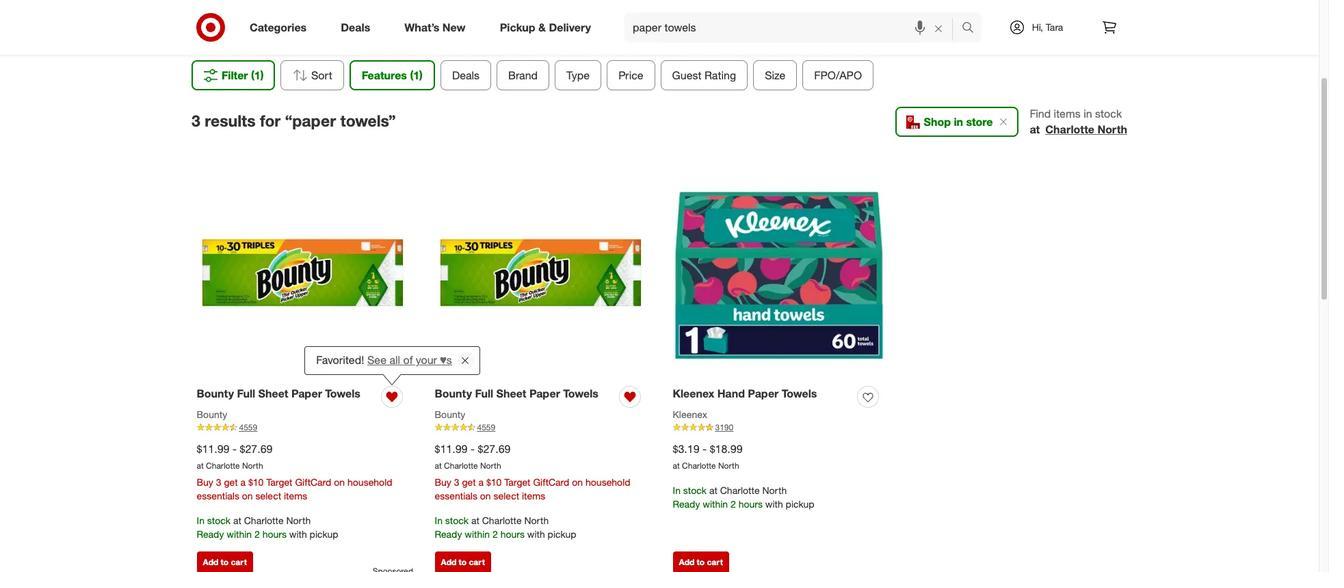 Task type: locate. For each thing, give the bounding box(es) containing it.
2 - from the left
[[471, 442, 475, 456]]

with for $3.19
[[766, 498, 783, 510]]

paper for 2nd 4559 link from the left
[[530, 387, 560, 400]]

4559 for 2nd 4559 link from the right
[[239, 422, 257, 433]]

1 horizontal spatial add
[[441, 557, 457, 568]]

1 horizontal spatial cart
[[469, 557, 485, 568]]

hours
[[739, 498, 763, 510], [263, 528, 287, 540], [501, 528, 525, 540]]

2 bounty full sheet paper towels from the left
[[435, 387, 599, 400]]

0 horizontal spatial select
[[256, 490, 281, 502]]

0 horizontal spatial add to cart
[[203, 557, 247, 568]]

ready for $11.99
[[435, 528, 462, 540]]

within
[[703, 498, 728, 510], [227, 528, 252, 540], [465, 528, 490, 540]]

1 horizontal spatial a
[[479, 476, 484, 488]]

1 horizontal spatial $11.99
[[435, 442, 468, 456]]

deals for the deals link on the left of page
[[341, 20, 370, 34]]

1 horizontal spatial $10
[[486, 476, 502, 488]]

add to cart for 'add to cart' button associated with 3190 link
[[679, 557, 723, 568]]

(1) inside button
[[251, 69, 264, 82]]

brand
[[508, 69, 538, 82]]

2 buy from the left
[[435, 476, 452, 488]]

2 select from the left
[[494, 490, 519, 502]]

add for 3190 link
[[679, 557, 695, 568]]

paper for 2nd 4559 link from the right
[[291, 387, 322, 400]]

stock inside find items in stock at charlotte north
[[1096, 107, 1122, 121]]

2 horizontal spatial add to cart button
[[673, 552, 729, 572]]

0 horizontal spatial full
[[237, 387, 255, 400]]

2 essentials from the left
[[435, 490, 478, 502]]

towels"
[[340, 111, 396, 130]]

0 horizontal spatial $27.69
[[240, 442, 273, 456]]

essentials for 2nd 4559 link from the right
[[197, 490, 239, 502]]

0 horizontal spatial 4559 link
[[197, 422, 408, 434]]

what's
[[405, 20, 440, 34]]

in left store
[[954, 115, 963, 129]]

size button
[[753, 60, 797, 90]]

filter (1)
[[222, 69, 264, 82]]

guest rating button
[[660, 60, 748, 90]]

deals button
[[440, 60, 491, 90]]

1 $27.69 from the left
[[240, 442, 273, 456]]

3 add to cart from the left
[[679, 557, 723, 568]]

sort button
[[280, 60, 344, 90]]

categories link
[[238, 12, 324, 42]]

hi, tara
[[1032, 21, 1064, 33]]

full for 2nd 4559 link from the left
[[475, 387, 493, 400]]

within for $3.19
[[703, 498, 728, 510]]

1 horizontal spatial within
[[465, 528, 490, 540]]

cart for 'add to cart' button for 2nd 4559 link from the left
[[469, 557, 485, 568]]

pickup
[[786, 498, 815, 510], [310, 528, 338, 540], [548, 528, 577, 540]]

2 bounty link from the left
[[435, 408, 465, 422]]

items
[[1054, 107, 1081, 121], [284, 490, 307, 502], [522, 490, 545, 502]]

household
[[348, 476, 392, 488], [586, 476, 631, 488]]

get
[[224, 476, 238, 488], [462, 476, 476, 488]]

deals for deals button
[[452, 69, 479, 82]]

2 horizontal spatial to
[[697, 557, 705, 568]]

favorited!
[[316, 353, 364, 367]]

3 cart from the left
[[707, 557, 723, 568]]

in up charlotte north button
[[1084, 107, 1092, 121]]

1 select from the left
[[256, 490, 281, 502]]

3 add from the left
[[679, 557, 695, 568]]

2 horizontal spatial add
[[679, 557, 695, 568]]

1 horizontal spatial (1)
[[410, 69, 422, 82]]

$10
[[248, 476, 264, 488], [486, 476, 502, 488]]

1 to from the left
[[221, 557, 229, 568]]

1 horizontal spatial select
[[494, 490, 519, 502]]

1 horizontal spatial ready
[[435, 528, 462, 540]]

0 horizontal spatial items
[[284, 490, 307, 502]]

north
[[1098, 123, 1128, 136], [242, 461, 263, 471], [480, 461, 501, 471], [718, 461, 739, 471], [763, 484, 787, 496], [286, 515, 311, 526], [524, 515, 549, 526]]

in inside find items in stock at charlotte north
[[1084, 107, 1092, 121]]

in stock at  charlotte north ready within 2 hours with pickup
[[673, 484, 815, 510], [197, 515, 338, 540], [435, 515, 577, 540]]

2 sheet from the left
[[496, 387, 527, 400]]

items for 2nd 4559 link from the left
[[522, 490, 545, 502]]

full
[[237, 387, 255, 400], [475, 387, 493, 400]]

deals up features
[[341, 20, 370, 34]]

1 horizontal spatial 2
[[493, 528, 498, 540]]

deals down new
[[452, 69, 479, 82]]

0 horizontal spatial get
[[224, 476, 238, 488]]

1 horizontal spatial 4559
[[477, 422, 496, 433]]

2 cart from the left
[[469, 557, 485, 568]]

1 $11.99 from the left
[[197, 442, 230, 456]]

0 horizontal spatial buy
[[197, 476, 213, 488]]

essentials
[[197, 490, 239, 502], [435, 490, 478, 502]]

bounty full sheet paper towels link
[[197, 386, 361, 402], [435, 386, 599, 402]]

1 horizontal spatial bounty full sheet paper towels
[[435, 387, 599, 400]]

$10 for 2nd 4559 link from the right
[[248, 476, 264, 488]]

tooltip containing favorited!
[[304, 346, 480, 375]]

2 horizontal spatial 2
[[731, 498, 736, 510]]

in for $3.19
[[673, 484, 681, 496]]

pickup for $3.19
[[786, 498, 815, 510]]

1 horizontal spatial get
[[462, 476, 476, 488]]

1 kleenex from the top
[[673, 387, 715, 400]]

1 - from the left
[[233, 442, 237, 456]]

$3.19
[[673, 442, 700, 456]]

a
[[240, 476, 246, 488], [479, 476, 484, 488]]

giftcard for 'add to cart' button for 2nd 4559 link from the left
[[533, 476, 570, 488]]

results
[[205, 111, 256, 130]]

with
[[766, 498, 783, 510], [289, 528, 307, 540], [527, 528, 545, 540]]

bounty full sheet paper towels
[[197, 387, 361, 400], [435, 387, 599, 400]]

pickup for $11.99
[[548, 528, 577, 540]]

2 $10 from the left
[[486, 476, 502, 488]]

0 horizontal spatial paper
[[291, 387, 322, 400]]

add to cart button
[[197, 552, 253, 572], [435, 552, 491, 572], [673, 552, 729, 572]]

0 horizontal spatial 4559
[[239, 422, 257, 433]]

1 horizontal spatial buy
[[435, 476, 452, 488]]

3 - from the left
[[703, 442, 707, 456]]

essentials for 2nd 4559 link from the left
[[435, 490, 478, 502]]

3 paper from the left
[[748, 387, 779, 400]]

1 cart from the left
[[231, 557, 247, 568]]

2 get from the left
[[462, 476, 476, 488]]

2 add to cart button from the left
[[435, 552, 491, 572]]

2 horizontal spatial in
[[673, 484, 681, 496]]

tooltip
[[304, 346, 480, 375]]

2 add from the left
[[441, 557, 457, 568]]

1 giftcard from the left
[[295, 476, 331, 488]]

1 horizontal spatial $27.69
[[478, 442, 511, 456]]

0 horizontal spatial deals
[[341, 20, 370, 34]]

2 $27.69 from the left
[[478, 442, 511, 456]]

0 horizontal spatial add
[[203, 557, 218, 568]]

0 horizontal spatial 3
[[192, 111, 200, 130]]

1 bounty full sheet paper towels link from the left
[[197, 386, 361, 402]]

1 horizontal spatial in
[[1084, 107, 1092, 121]]

type
[[566, 69, 590, 82]]

0 horizontal spatial giftcard
[[295, 476, 331, 488]]

1 horizontal spatial bounty full sheet paper towels link
[[435, 386, 599, 402]]

fpo/apo
[[814, 69, 862, 82]]

bounty
[[197, 387, 234, 400], [435, 387, 472, 400], [197, 409, 227, 420], [435, 409, 465, 420]]

0 horizontal spatial sheet
[[258, 387, 288, 400]]

1 paper from the left
[[291, 387, 322, 400]]

1 horizontal spatial add to cart button
[[435, 552, 491, 572]]

1 bounty link from the left
[[197, 408, 227, 422]]

2 paper from the left
[[530, 387, 560, 400]]

$27.69
[[240, 442, 273, 456], [478, 442, 511, 456]]

your
[[416, 353, 437, 367]]

1 horizontal spatial towels
[[563, 387, 599, 400]]

features
[[361, 69, 407, 82]]

1 buy from the left
[[197, 476, 213, 488]]

add to cart
[[203, 557, 247, 568], [441, 557, 485, 568], [679, 557, 723, 568]]

0 horizontal spatial bounty full sheet paper towels link
[[197, 386, 361, 402]]

2 horizontal spatial towels
[[782, 387, 817, 400]]

household for 2nd 4559 link from the left
[[586, 476, 631, 488]]

buy
[[197, 476, 213, 488], [435, 476, 452, 488]]

- for 2nd 4559 link from the left
[[471, 442, 475, 456]]

1 add to cart from the left
[[203, 557, 247, 568]]

target
[[266, 476, 293, 488], [504, 476, 531, 488]]

1 horizontal spatial giftcard
[[533, 476, 570, 488]]

guest rating
[[672, 69, 736, 82]]

giftcard
[[295, 476, 331, 488], [533, 476, 570, 488]]

2 add to cart from the left
[[441, 557, 485, 568]]

0 horizontal spatial towels
[[325, 387, 361, 400]]

1 horizontal spatial $11.99 - $27.69 at charlotte north buy 3 get a $10 target giftcard on household essentials on select items
[[435, 442, 631, 502]]

bounty link
[[197, 408, 227, 422], [435, 408, 465, 422]]

2 household from the left
[[586, 476, 631, 488]]

1 horizontal spatial paper
[[530, 387, 560, 400]]

stock
[[1096, 107, 1122, 121], [683, 484, 707, 496], [207, 515, 231, 526], [445, 515, 469, 526]]

1 essentials from the left
[[197, 490, 239, 502]]

bounty link for 2nd 4559 link from the right
[[197, 408, 227, 422]]

2 4559 from the left
[[477, 422, 496, 433]]

cart
[[231, 557, 247, 568], [469, 557, 485, 568], [707, 557, 723, 568]]

charlotte inside $3.19 - $18.99 at charlotte north
[[682, 461, 716, 471]]

- inside $3.19 - $18.99 at charlotte north
[[703, 442, 707, 456]]

3190 link
[[673, 422, 884, 434]]

full for 2nd 4559 link from the right
[[237, 387, 255, 400]]

towels
[[325, 387, 361, 400], [563, 387, 599, 400], [782, 387, 817, 400]]

2 horizontal spatial in stock at  charlotte north ready within 2 hours with pickup
[[673, 484, 815, 510]]

1 horizontal spatial add to cart
[[441, 557, 485, 568]]

2 full from the left
[[475, 387, 493, 400]]

1 horizontal spatial household
[[586, 476, 631, 488]]

on
[[334, 476, 345, 488], [572, 476, 583, 488], [242, 490, 253, 502], [480, 490, 491, 502]]

bounty full sheet paper towels image
[[197, 167, 408, 378], [197, 167, 408, 378], [435, 167, 646, 378], [435, 167, 646, 378]]

2 giftcard from the left
[[533, 476, 570, 488]]

1 4559 from the left
[[239, 422, 257, 433]]

in
[[673, 484, 681, 496], [197, 515, 205, 526], [435, 515, 443, 526]]

at inside find items in stock at charlotte north
[[1030, 123, 1040, 136]]

1 sheet from the left
[[258, 387, 288, 400]]

2 towels from the left
[[563, 387, 599, 400]]

1 horizontal spatial -
[[471, 442, 475, 456]]

0 horizontal spatial bounty full sheet paper towels
[[197, 387, 361, 400]]

1 vertical spatial kleenex
[[673, 409, 708, 420]]

price button
[[607, 60, 655, 90]]

0 horizontal spatial in
[[954, 115, 963, 129]]

charlotte inside find items in stock at charlotte north
[[1046, 123, 1095, 136]]

$27.69 for 2nd 4559 link from the left
[[478, 442, 511, 456]]

select
[[256, 490, 281, 502], [494, 490, 519, 502]]

advertisement region
[[249, 0, 1070, 32]]

2 horizontal spatial paper
[[748, 387, 779, 400]]

1 household from the left
[[348, 476, 392, 488]]

0 horizontal spatial add to cart button
[[197, 552, 253, 572]]

2 horizontal spatial cart
[[707, 557, 723, 568]]

1 horizontal spatial to
[[459, 557, 467, 568]]

2 $11.99 from the left
[[435, 442, 468, 456]]

2 bounty full sheet paper towels link from the left
[[435, 386, 599, 402]]

add for 2nd 4559 link from the right
[[203, 557, 218, 568]]

2 horizontal spatial add to cart
[[679, 557, 723, 568]]

(1) for filter (1)
[[251, 69, 264, 82]]

1 full from the left
[[237, 387, 255, 400]]

ready
[[673, 498, 700, 510], [197, 528, 224, 540], [435, 528, 462, 540]]

1 horizontal spatial with
[[527, 528, 545, 540]]

2 kleenex from the top
[[673, 409, 708, 420]]

0 horizontal spatial with
[[289, 528, 307, 540]]

bounty link for 2nd 4559 link from the left
[[435, 408, 465, 422]]

1 horizontal spatial in
[[435, 515, 443, 526]]

0 horizontal spatial a
[[240, 476, 246, 488]]

(1) right features
[[410, 69, 422, 82]]

1 add from the left
[[203, 557, 218, 568]]

1 (1) from the left
[[251, 69, 264, 82]]

0 horizontal spatial target
[[266, 476, 293, 488]]

2 horizontal spatial -
[[703, 442, 707, 456]]

(1)
[[251, 69, 264, 82], [410, 69, 422, 82]]

kleenex
[[673, 387, 715, 400], [673, 409, 708, 420]]

&
[[539, 20, 546, 34]]

1 horizontal spatial 3
[[216, 476, 221, 488]]

1 horizontal spatial in stock at  charlotte north ready within 2 hours with pickup
[[435, 515, 577, 540]]

$11.99 - $27.69 at charlotte north buy 3 get a $10 target giftcard on household essentials on select items
[[197, 442, 392, 502], [435, 442, 631, 502]]

1 horizontal spatial sheet
[[496, 387, 527, 400]]

0 horizontal spatial $11.99 - $27.69 at charlotte north buy 3 get a $10 target giftcard on household essentials on select items
[[197, 442, 392, 502]]

select for 2nd 4559 link from the right
[[256, 490, 281, 502]]

1 add to cart button from the left
[[197, 552, 253, 572]]

$27.69 for 2nd 4559 link from the right
[[240, 442, 273, 456]]

search button
[[956, 12, 989, 45]]

1 towels from the left
[[325, 387, 361, 400]]

1 horizontal spatial hours
[[501, 528, 525, 540]]

3
[[192, 111, 200, 130], [216, 476, 221, 488], [454, 476, 460, 488]]

2 horizontal spatial hours
[[739, 498, 763, 510]]

size
[[765, 69, 785, 82]]

add to cart button for 2nd 4559 link from the right
[[197, 552, 253, 572]]

0 horizontal spatial household
[[348, 476, 392, 488]]

$10 for 2nd 4559 link from the left
[[486, 476, 502, 488]]

2 horizontal spatial items
[[1054, 107, 1081, 121]]

deals
[[341, 20, 370, 34], [452, 69, 479, 82]]

at
[[1030, 123, 1040, 136], [197, 461, 204, 471], [435, 461, 442, 471], [673, 461, 680, 471], [710, 484, 718, 496], [233, 515, 241, 526], [471, 515, 480, 526]]

$11.99 for 2nd 4559 link from the left
[[435, 442, 468, 456]]

2 horizontal spatial ready
[[673, 498, 700, 510]]

1 horizontal spatial deals
[[452, 69, 479, 82]]

0 vertical spatial deals
[[341, 20, 370, 34]]

0 horizontal spatial essentials
[[197, 490, 239, 502]]

2
[[731, 498, 736, 510], [255, 528, 260, 540], [493, 528, 498, 540]]

kleenex up the kleenex link
[[673, 387, 715, 400]]

0 horizontal spatial to
[[221, 557, 229, 568]]

(1) right "filter"
[[251, 69, 264, 82]]

0 horizontal spatial bounty link
[[197, 408, 227, 422]]

with for $11.99
[[527, 528, 545, 540]]

0 horizontal spatial -
[[233, 442, 237, 456]]

0 horizontal spatial (1)
[[251, 69, 264, 82]]

1 get from the left
[[224, 476, 238, 488]]

0 vertical spatial kleenex
[[673, 387, 715, 400]]

deals inside button
[[452, 69, 479, 82]]

add to cart button for 2nd 4559 link from the left
[[435, 552, 491, 572]]

2 horizontal spatial within
[[703, 498, 728, 510]]

1 horizontal spatial essentials
[[435, 490, 478, 502]]

1 horizontal spatial pickup
[[548, 528, 577, 540]]

towels for 2nd 4559 link from the right bounty full sheet paper towels "link"
[[325, 387, 361, 400]]

"paper
[[285, 111, 336, 130]]

in for $11.99
[[435, 515, 443, 526]]

1 $11.99 - $27.69 at charlotte north buy 3 get a $10 target giftcard on household essentials on select items from the left
[[197, 442, 392, 502]]

2 horizontal spatial pickup
[[786, 498, 815, 510]]

2 (1) from the left
[[410, 69, 422, 82]]

0 horizontal spatial hours
[[263, 528, 287, 540]]

(1) for features (1)
[[410, 69, 422, 82]]

2 horizontal spatial with
[[766, 498, 783, 510]]

3 add to cart button from the left
[[673, 552, 729, 572]]

1 horizontal spatial bounty link
[[435, 408, 465, 422]]

$11.99
[[197, 442, 230, 456], [435, 442, 468, 456]]

sheet for 2nd 4559 link from the right bounty full sheet paper towels "link"
[[258, 387, 288, 400]]

kleenex for kleenex hand paper towels
[[673, 387, 715, 400]]

sheet
[[258, 387, 288, 400], [496, 387, 527, 400]]

1 vertical spatial deals
[[452, 69, 479, 82]]

add
[[203, 557, 218, 568], [441, 557, 457, 568], [679, 557, 695, 568]]

paper
[[291, 387, 322, 400], [530, 387, 560, 400], [748, 387, 779, 400]]

charlotte
[[1046, 123, 1095, 136], [206, 461, 240, 471], [444, 461, 478, 471], [682, 461, 716, 471], [720, 484, 760, 496], [244, 515, 284, 526], [482, 515, 522, 526]]

1 horizontal spatial full
[[475, 387, 493, 400]]

1 $10 from the left
[[248, 476, 264, 488]]

2 for $3.19
[[731, 498, 736, 510]]

what's new
[[405, 20, 466, 34]]

2 4559 link from the left
[[435, 422, 646, 434]]

1 horizontal spatial items
[[522, 490, 545, 502]]

1 horizontal spatial 4559 link
[[435, 422, 646, 434]]

1 horizontal spatial target
[[504, 476, 531, 488]]

kleenex hand paper towels image
[[673, 167, 884, 378], [673, 167, 884, 378]]

in inside button
[[954, 115, 963, 129]]

search
[[956, 22, 989, 35]]

kleenex up '$3.19' on the right bottom of page
[[673, 409, 708, 420]]

0 horizontal spatial $11.99
[[197, 442, 230, 456]]

add for 2nd 4559 link from the left
[[441, 557, 457, 568]]



Task type: vqa. For each thing, say whether or not it's contained in the screenshot.
second available from the top
no



Task type: describe. For each thing, give the bounding box(es) containing it.
store
[[966, 115, 993, 129]]

at inside $3.19 - $18.99 at charlotte north
[[673, 461, 680, 471]]

pickup & delivery
[[500, 20, 591, 34]]

shop
[[924, 115, 951, 129]]

giftcard for 2nd 4559 link from the right's 'add to cart' button
[[295, 476, 331, 488]]

3 towels from the left
[[782, 387, 817, 400]]

guest
[[672, 69, 701, 82]]

2 $11.99 - $27.69 at charlotte north buy 3 get a $10 target giftcard on household essentials on select items from the left
[[435, 442, 631, 502]]

hours for $11.99
[[501, 528, 525, 540]]

items inside find items in stock at charlotte north
[[1054, 107, 1081, 121]]

ready for $3.19
[[673, 498, 700, 510]]

add to cart for 2nd 4559 link from the right's 'add to cart' button
[[203, 557, 247, 568]]

rating
[[704, 69, 736, 82]]

in stock at  charlotte north ready within 2 hours with pickup for $11.99
[[435, 515, 577, 540]]

towels for bounty full sheet paper towels "link" related to 2nd 4559 link from the left
[[563, 387, 599, 400]]

items for 2nd 4559 link from the right
[[284, 490, 307, 502]]

features (1)
[[361, 69, 422, 82]]

shop in store button
[[895, 107, 1019, 137]]

2 to from the left
[[459, 557, 467, 568]]

delivery
[[549, 20, 591, 34]]

get for 2nd 4559 link from the left
[[462, 476, 476, 488]]

kleenex hand paper towels
[[673, 387, 817, 400]]

0 horizontal spatial ready
[[197, 528, 224, 540]]

2 for $11.99
[[493, 528, 498, 540]]

What can we help you find? suggestions appear below search field
[[625, 12, 965, 42]]

- for 2nd 4559 link from the right
[[233, 442, 237, 456]]

pickup
[[500, 20, 535, 34]]

for
[[260, 111, 281, 130]]

cart for 'add to cart' button associated with 3190 link
[[707, 557, 723, 568]]

hand
[[718, 387, 745, 400]]

type button
[[555, 60, 601, 90]]

1 bounty full sheet paper towels from the left
[[197, 387, 361, 400]]

see all of your ♥s link
[[367, 353, 452, 367]]

of
[[403, 353, 413, 367]]

all
[[389, 353, 400, 367]]

filter
[[222, 69, 248, 82]]

0 horizontal spatial pickup
[[310, 528, 338, 540]]

price
[[618, 69, 643, 82]]

0 horizontal spatial within
[[227, 528, 252, 540]]

bounty full sheet paper towels link for 2nd 4559 link from the left
[[435, 386, 599, 402]]

3 results for "paper towels"
[[192, 111, 396, 130]]

what's new link
[[393, 12, 483, 42]]

2 a from the left
[[479, 476, 484, 488]]

new
[[443, 20, 466, 34]]

tara
[[1046, 21, 1064, 33]]

deals link
[[329, 12, 387, 42]]

north inside find items in stock at charlotte north
[[1098, 123, 1128, 136]]

sheet for bounty full sheet paper towels "link" related to 2nd 4559 link from the left
[[496, 387, 527, 400]]

find items in stock at charlotte north
[[1030, 107, 1128, 136]]

buy for 2nd 4559 link from the right
[[197, 476, 213, 488]]

3190
[[715, 422, 734, 433]]

north inside $3.19 - $18.99 at charlotte north
[[718, 461, 739, 471]]

household for 2nd 4559 link from the right
[[348, 476, 392, 488]]

0 horizontal spatial in
[[197, 515, 205, 526]]

categories
[[250, 20, 307, 34]]

$3.19 - $18.99 at charlotte north
[[673, 442, 743, 471]]

charlotte north button
[[1046, 122, 1128, 138]]

within for $11.99
[[465, 528, 490, 540]]

select for 2nd 4559 link from the left
[[494, 490, 519, 502]]

add to cart for 'add to cart' button for 2nd 4559 link from the left
[[441, 557, 485, 568]]

kleenex for kleenex
[[673, 409, 708, 420]]

see
[[367, 353, 386, 367]]

0 horizontal spatial 2
[[255, 528, 260, 540]]

brand button
[[496, 60, 549, 90]]

1 4559 link from the left
[[197, 422, 408, 434]]

cart for 2nd 4559 link from the right's 'add to cart' button
[[231, 557, 247, 568]]

get for 2nd 4559 link from the right
[[224, 476, 238, 488]]

2 target from the left
[[504, 476, 531, 488]]

sort
[[311, 69, 332, 82]]

add to cart button for 3190 link
[[673, 552, 729, 572]]

kleenex link
[[673, 408, 708, 422]]

shop in store
[[924, 115, 993, 129]]

in stock at  charlotte north ready within 2 hours with pickup for $3.19
[[673, 484, 815, 510]]

pickup & delivery link
[[488, 12, 608, 42]]

hours for $3.19
[[739, 498, 763, 510]]

4559 for 2nd 4559 link from the left
[[477, 422, 496, 433]]

1 a from the left
[[240, 476, 246, 488]]

$11.99 for 2nd 4559 link from the right
[[197, 442, 230, 456]]

find
[[1030, 107, 1051, 121]]

filter (1) button
[[192, 60, 275, 90]]

buy for 2nd 4559 link from the left
[[435, 476, 452, 488]]

0 horizontal spatial in stock at  charlotte north ready within 2 hours with pickup
[[197, 515, 338, 540]]

$18.99
[[710, 442, 743, 456]]

hi,
[[1032, 21, 1043, 33]]

bounty full sheet paper towels link for 2nd 4559 link from the right
[[197, 386, 361, 402]]

3 to from the left
[[697, 557, 705, 568]]

- for 3190 link
[[703, 442, 707, 456]]

favorited! see all of your ♥s
[[316, 353, 452, 367]]

♥s
[[440, 353, 452, 367]]

kleenex hand paper towels link
[[673, 386, 817, 402]]

1 target from the left
[[266, 476, 293, 488]]

2 horizontal spatial 3
[[454, 476, 460, 488]]

fpo/apo button
[[802, 60, 874, 90]]



